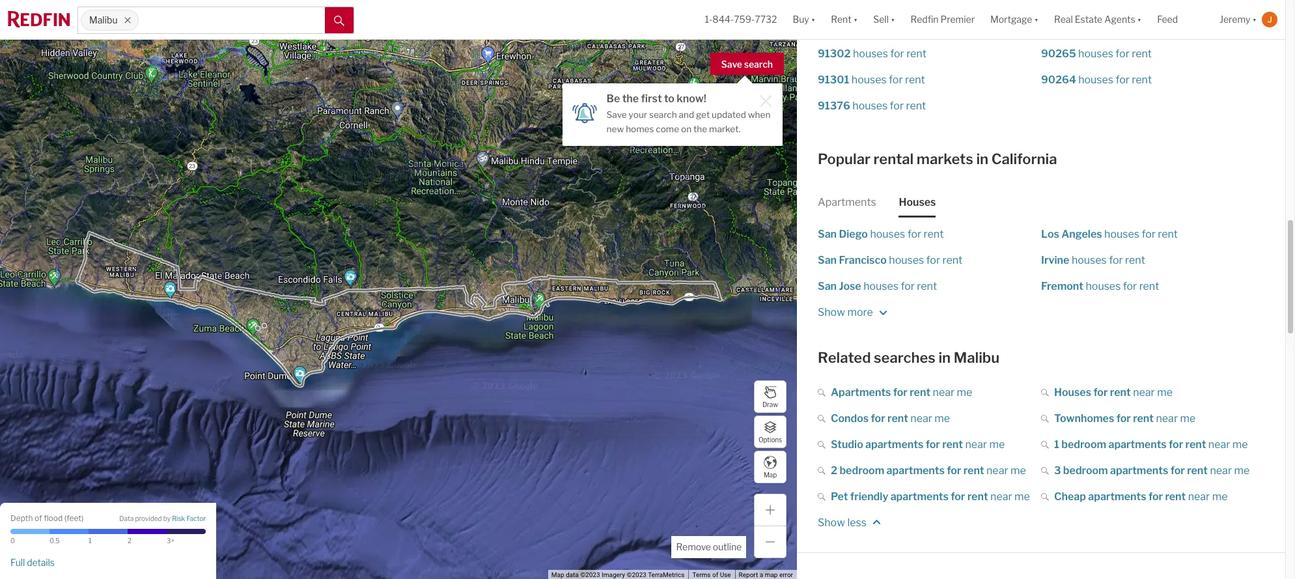 Task type: vqa. For each thing, say whether or not it's contained in the screenshot.
left "Map"
yes



Task type: locate. For each thing, give the bounding box(es) containing it.
save inside save your search and get updated when new homes come on the market.
[[607, 109, 627, 120]]

apartments down the 3 bedroom apartments for rent near me
[[1089, 491, 1147, 503]]

0 vertical spatial houses
[[899, 196, 936, 208]]

0 horizontal spatial houses
[[899, 196, 936, 208]]

1 vertical spatial the
[[694, 124, 708, 134]]

apartments for apartments
[[818, 196, 877, 208]]

map
[[765, 571, 778, 579]]

2 up pet
[[831, 464, 838, 477]]

houses for houses
[[899, 196, 936, 208]]

©2023 right imagery
[[627, 571, 647, 579]]

agents
[[1105, 14, 1136, 25]]

2
[[831, 464, 838, 477], [128, 537, 132, 545]]

come
[[656, 124, 680, 134]]

1 for 1
[[89, 537, 92, 545]]

save down 844-
[[722, 59, 743, 70]]

1 vertical spatial san
[[818, 254, 837, 266]]

0 horizontal spatial search
[[649, 109, 677, 120]]

premier
[[941, 14, 975, 25]]

0 vertical spatial malibu
[[89, 15, 118, 26]]

1 bedroom apartments for rent near me
[[1055, 438, 1249, 451]]

buy ▾ button
[[793, 0, 816, 39]]

for down the 3 bedroom apartments for rent near me
[[1149, 491, 1164, 503]]

0 vertical spatial apartments
[[818, 196, 877, 208]]

map down options
[[764, 471, 777, 478]]

bedroom for 1
[[1062, 438, 1107, 451]]

1 horizontal spatial the
[[694, 124, 708, 134]]

map button
[[754, 451, 787, 483]]

▾ inside "dropdown button"
[[1138, 14, 1142, 25]]

1 vertical spatial 2
[[128, 537, 132, 545]]

1 ▾ from the left
[[812, 14, 816, 25]]

zip codes
[[916, 16, 965, 28]]

in right markets
[[977, 150, 989, 167]]

)
[[81, 513, 84, 523]]

houses up 90264 houses for rent
[[1079, 48, 1114, 60]]

show left "l"
[[818, 517, 846, 529]]

diego
[[839, 228, 868, 240]]

san left jose
[[818, 280, 837, 293]]

1 horizontal spatial malibu
[[954, 349, 1000, 366]]

show
[[818, 306, 846, 319], [818, 517, 846, 529]]

zip codes element
[[916, 5, 965, 37]]

by
[[163, 515, 171, 523]]

search down 7732
[[744, 59, 773, 70]]

0 horizontal spatial save
[[607, 109, 627, 120]]

0 vertical spatial search
[[744, 59, 773, 70]]

of for terms
[[713, 571, 719, 579]]

0 horizontal spatial map
[[552, 571, 564, 579]]

0 vertical spatial of
[[35, 513, 42, 523]]

california
[[992, 150, 1058, 167]]

san diego houses for rent
[[818, 228, 944, 240]]

3 bedroom apartments for rent near me
[[1055, 464, 1250, 477]]

4 ▾ from the left
[[1035, 14, 1039, 25]]

90265
[[1042, 48, 1077, 60]]

0 vertical spatial 1
[[1055, 438, 1060, 451]]

apartments for rent near me
[[831, 386, 973, 399]]

apartments
[[866, 438, 924, 451], [1109, 438, 1167, 451], [887, 464, 945, 477], [1111, 464, 1169, 477], [891, 491, 949, 503], [1089, 491, 1147, 503]]

be the first to know!
[[607, 93, 707, 105]]

data
[[566, 571, 579, 579]]

irvine
[[1042, 254, 1070, 266]]

1 right 0.5
[[89, 537, 92, 545]]

redfin premier button
[[903, 0, 983, 39]]

1 show from the top
[[818, 306, 846, 319]]

neighborhoods
[[818, 16, 894, 28]]

bedroom up friendly
[[840, 464, 885, 477]]

1 vertical spatial map
[[552, 571, 564, 579]]

apartments up condos
[[831, 386, 891, 399]]

popular
[[818, 150, 871, 167]]

houses down popular rental markets in california at the top
[[899, 196, 936, 208]]

search inside save search button
[[744, 59, 773, 70]]

1 vertical spatial of
[[713, 571, 719, 579]]

apartments down condos for rent near me
[[866, 438, 924, 451]]

1 vertical spatial search
[[649, 109, 677, 120]]

for down 2 bedroom apartments for rent near me
[[951, 491, 966, 503]]

know!
[[677, 93, 707, 105]]

2 for 2 bedroom apartments for rent near me
[[831, 464, 838, 477]]

houses up irvine houses for rent
[[1105, 228, 1140, 240]]

1 vertical spatial 1
[[89, 537, 92, 545]]

m
[[848, 306, 857, 319]]

3 ▾ from the left
[[891, 14, 895, 25]]

0 horizontal spatial 1
[[89, 537, 92, 545]]

1 vertical spatial apartments
[[831, 386, 891, 399]]

0 vertical spatial show
[[818, 306, 846, 319]]

for up irvine houses for rent
[[1142, 228, 1156, 240]]

1 horizontal spatial ©2023
[[627, 571, 647, 579]]

houses up townhomes
[[1055, 386, 1092, 399]]

pet
[[831, 491, 849, 503]]

save inside button
[[722, 59, 743, 70]]

2 vertical spatial san
[[818, 280, 837, 293]]

91302 houses for rent
[[818, 48, 927, 60]]

related
[[818, 349, 871, 366]]

in right searches
[[939, 349, 951, 366]]

save search
[[722, 59, 773, 70]]

full details button
[[10, 557, 55, 569]]

save up new
[[607, 109, 627, 120]]

save for save your search and get updated when new homes come on the market.
[[607, 109, 627, 120]]

apartments down 2 bedroom apartments for rent near me
[[891, 491, 949, 503]]

depth of flood ( feet )
[[10, 513, 84, 523]]

first
[[641, 93, 662, 105]]

1 vertical spatial in
[[939, 349, 951, 366]]

bedroom for 3
[[1064, 464, 1109, 477]]

bedroom down townhomes
[[1062, 438, 1107, 451]]

1 horizontal spatial 1
[[1055, 438, 1060, 451]]

for down "houses" element
[[908, 228, 922, 240]]

1 vertical spatial houses
[[1055, 386, 1092, 399]]

san jose houses for rent
[[818, 280, 938, 293]]

▾
[[812, 14, 816, 25], [854, 14, 858, 25], [891, 14, 895, 25], [1035, 14, 1039, 25], [1138, 14, 1142, 25], [1253, 14, 1257, 25]]

google image
[[3, 562, 46, 579]]

for down san francisco houses for rent
[[901, 280, 915, 293]]

save
[[722, 59, 743, 70], [607, 109, 627, 120]]

5 ▾ from the left
[[1138, 14, 1142, 25]]

houses up 91301 houses for rent
[[853, 48, 888, 60]]

1 horizontal spatial of
[[713, 571, 719, 579]]

0 horizontal spatial ©2023
[[581, 571, 600, 579]]

save search button
[[710, 53, 784, 75]]

the right on
[[694, 124, 708, 134]]

1 up 3
[[1055, 438, 1060, 451]]

near
[[933, 386, 955, 399], [1134, 386, 1155, 399], [911, 412, 933, 425], [1157, 412, 1178, 425], [966, 438, 988, 451], [1209, 438, 1231, 451], [987, 464, 1009, 477], [1211, 464, 1233, 477], [991, 491, 1013, 503], [1189, 491, 1211, 503]]

1 horizontal spatial in
[[977, 150, 989, 167]]

None search field
[[139, 7, 325, 33]]

0 vertical spatial 2
[[831, 464, 838, 477]]

sell ▾ button
[[874, 0, 895, 39]]

full details
[[10, 557, 55, 568]]

1 horizontal spatial map
[[764, 471, 777, 478]]

1 horizontal spatial search
[[744, 59, 773, 70]]

options button
[[754, 416, 787, 448]]

bedroom
[[1062, 438, 1107, 451], [840, 464, 885, 477], [1064, 464, 1109, 477]]

real estate agents ▾ button
[[1047, 0, 1150, 39]]

search up come
[[649, 109, 677, 120]]

1 vertical spatial save
[[607, 109, 627, 120]]

show left m
[[818, 306, 846, 319]]

6 ▾ from the left
[[1253, 14, 1257, 25]]

2 ▾ from the left
[[854, 14, 858, 25]]

map left data
[[552, 571, 564, 579]]

▾ for rent ▾
[[854, 14, 858, 25]]

3
[[1055, 464, 1062, 477]]

error
[[780, 571, 793, 579]]

0 horizontal spatial the
[[623, 93, 639, 105]]

for up condos for rent near me
[[894, 386, 908, 399]]

2 san from the top
[[818, 254, 837, 266]]

apartments down the studio apartments for rent near me
[[887, 464, 945, 477]]

for up pet friendly apartments for rent near me
[[947, 464, 962, 477]]

0 horizontal spatial 2
[[128, 537, 132, 545]]

759-
[[734, 14, 755, 25]]

1
[[1055, 438, 1060, 451], [89, 537, 92, 545]]

0 vertical spatial save
[[722, 59, 743, 70]]

apartments down townhomes for rent near me
[[1109, 438, 1167, 451]]

the inside save your search and get updated when new homes come on the market.
[[694, 124, 708, 134]]

©2023 right data
[[581, 571, 600, 579]]

apartments up diego
[[818, 196, 877, 208]]

for down san diego houses for rent
[[927, 254, 941, 266]]

2 down 'data' at the left bottom
[[128, 537, 132, 545]]

houses down san francisco houses for rent
[[864, 280, 899, 293]]

for right condos
[[871, 412, 886, 425]]

for up townhomes
[[1094, 386, 1108, 399]]

terms
[[693, 571, 711, 579]]

cheap apartments for rent near me
[[1055, 491, 1228, 503]]

for down 90265 houses for rent
[[1116, 74, 1130, 86]]

0 vertical spatial the
[[623, 93, 639, 105]]

for down houses for rent near me
[[1117, 412, 1131, 425]]

©2023
[[581, 571, 600, 579], [627, 571, 647, 579]]

0.5
[[50, 537, 60, 545]]

irvine houses for rent
[[1042, 254, 1146, 266]]

malibu
[[89, 15, 118, 26], [954, 349, 1000, 366]]

full
[[10, 557, 25, 568]]

bedroom right 3
[[1064, 464, 1109, 477]]

houses down 90265 houses for rent
[[1079, 74, 1114, 86]]

angeles
[[1062, 228, 1103, 240]]

show for show l ess
[[818, 517, 846, 529]]

map for map data ©2023  imagery ©2023 terrametrics
[[552, 571, 564, 579]]

san for san francisco
[[818, 254, 837, 266]]

0 vertical spatial san
[[818, 228, 837, 240]]

when
[[748, 109, 771, 120]]

estate
[[1075, 14, 1103, 25]]

3 san from the top
[[818, 280, 837, 293]]

1 horizontal spatial save
[[722, 59, 743, 70]]

2 show from the top
[[818, 517, 846, 529]]

houses
[[853, 48, 888, 60], [1079, 48, 1114, 60], [852, 74, 887, 86], [1079, 74, 1114, 86], [853, 100, 888, 112], [871, 228, 906, 240], [1105, 228, 1140, 240], [889, 254, 925, 266], [1072, 254, 1107, 266], [864, 280, 899, 293], [1086, 280, 1121, 293]]

1 horizontal spatial houses
[[1055, 386, 1092, 399]]

of left flood
[[35, 513, 42, 523]]

to
[[664, 93, 675, 105]]

for down irvine houses for rent
[[1124, 280, 1138, 293]]

0 horizontal spatial malibu
[[89, 15, 118, 26]]

the right be
[[623, 93, 639, 105]]

apartments up the cheap apartments for rent near me at the bottom right
[[1111, 464, 1169, 477]]

apartments for apartments for rent near me
[[831, 386, 891, 399]]

0 horizontal spatial of
[[35, 513, 42, 523]]

san
[[818, 228, 837, 240], [818, 254, 837, 266], [818, 280, 837, 293]]

0 vertical spatial in
[[977, 150, 989, 167]]

your
[[629, 109, 648, 120]]

san left francisco
[[818, 254, 837, 266]]

zip
[[916, 16, 932, 28]]

1 san from the top
[[818, 228, 837, 240]]

2 for 2
[[128, 537, 132, 545]]

francisco
[[839, 254, 887, 266]]

pet friendly apartments for rent near me
[[831, 491, 1030, 503]]

san left diego
[[818, 228, 837, 240]]

0 vertical spatial map
[[764, 471, 777, 478]]

1 for 1 bedroom apartments for rent near me
[[1055, 438, 1060, 451]]

1 vertical spatial show
[[818, 517, 846, 529]]

0 horizontal spatial in
[[939, 349, 951, 366]]

of left use on the right of page
[[713, 571, 719, 579]]

map inside button
[[764, 471, 777, 478]]

remove outline
[[677, 541, 742, 552]]

jeremy
[[1220, 14, 1251, 25]]

1 horizontal spatial 2
[[831, 464, 838, 477]]

1-844-759-7732 link
[[705, 14, 777, 25]]



Task type: describe. For each thing, give the bounding box(es) containing it.
feed button
[[1150, 0, 1212, 39]]

report
[[739, 571, 758, 579]]

for down '91302 houses for rent'
[[889, 74, 903, 86]]

report a map error
[[739, 571, 793, 579]]

data
[[119, 515, 134, 523]]

for down 91301 houses for rent
[[890, 100, 904, 112]]

ore
[[857, 306, 873, 319]]

rent ▾
[[831, 14, 858, 25]]

houses down 91301 houses for rent
[[853, 100, 888, 112]]

rent
[[831, 14, 852, 25]]

a
[[760, 571, 764, 579]]

remove outline button
[[672, 536, 747, 558]]

real estate agents ▾ link
[[1055, 0, 1142, 39]]

houses down irvine houses for rent
[[1086, 280, 1121, 293]]

buy ▾ button
[[785, 0, 824, 39]]

for down sell ▾ button
[[891, 48, 905, 60]]

risk
[[172, 515, 185, 523]]

fremont houses for rent
[[1042, 280, 1160, 293]]

be
[[607, 93, 620, 105]]

townhomes
[[1055, 412, 1115, 425]]

mortgage ▾ button
[[983, 0, 1047, 39]]

san for san jose
[[818, 280, 837, 293]]

1-
[[705, 14, 713, 25]]

houses element
[[899, 185, 936, 218]]

844-
[[713, 14, 734, 25]]

rental
[[874, 150, 914, 167]]

for down agents
[[1116, 48, 1130, 60]]

flood
[[44, 513, 63, 523]]

for up 2 bedroom apartments for rent near me
[[926, 438, 941, 451]]

houses up 91376 houses for rent
[[852, 74, 887, 86]]

redfin premier
[[911, 14, 975, 25]]

apartments for 2 bedroom apartments for rent near me
[[887, 464, 945, 477]]

2 ©2023 from the left
[[627, 571, 647, 579]]

90264
[[1042, 74, 1077, 86]]

san for san diego
[[818, 228, 837, 240]]

los
[[1042, 228, 1060, 240]]

popular rental markets in california
[[818, 150, 1058, 167]]

houses for houses for rent near me
[[1055, 386, 1092, 399]]

condos for rent near me
[[831, 412, 951, 425]]

1 vertical spatial malibu
[[954, 349, 1000, 366]]

fremont
[[1042, 280, 1084, 293]]

search inside save your search and get updated when new homes come on the market.
[[649, 109, 677, 120]]

save your search and get updated when new homes come on the market.
[[607, 109, 771, 134]]

updated
[[712, 109, 746, 120]]

sell ▾ button
[[866, 0, 903, 39]]

imagery
[[602, 571, 625, 579]]

houses up san francisco houses for rent
[[871, 228, 906, 240]]

on
[[681, 124, 692, 134]]

▾ for jeremy ▾
[[1253, 14, 1257, 25]]

san francisco houses for rent
[[818, 254, 963, 266]]

redfin
[[911, 14, 939, 25]]

real estate agents ▾
[[1055, 14, 1142, 25]]

studio apartments for rent near me
[[831, 438, 1005, 451]]

91376 houses for rent
[[818, 100, 927, 112]]

neighborhoods element
[[818, 5, 894, 37]]

provided
[[135, 515, 162, 523]]

for down "los angeles houses for rent"
[[1110, 254, 1124, 266]]

user photo image
[[1263, 12, 1278, 27]]

show for show m ore
[[818, 306, 846, 319]]

map region
[[0, 16, 926, 579]]

rent ▾ button
[[831, 0, 858, 39]]

submit search image
[[334, 15, 345, 26]]

be the first to know! dialog
[[563, 76, 783, 146]]

terrametrics
[[648, 571, 685, 579]]

of for depth
[[35, 513, 42, 523]]

buy
[[793, 14, 810, 25]]

houses down angeles at the right of the page
[[1072, 254, 1107, 266]]

codes
[[934, 16, 965, 28]]

ess
[[850, 517, 867, 529]]

(
[[64, 513, 67, 523]]

7732
[[755, 14, 777, 25]]

show l ess
[[818, 517, 869, 529]]

apartments for pet friendly apartments for rent near me
[[891, 491, 949, 503]]

details
[[27, 557, 55, 568]]

cheap
[[1055, 491, 1087, 503]]

▾ for mortgage ▾
[[1035, 14, 1039, 25]]

factor
[[187, 515, 206, 523]]

apartments for 1 bedroom apartments for rent near me
[[1109, 438, 1167, 451]]

l
[[848, 517, 850, 529]]

91302
[[818, 48, 851, 60]]

map data ©2023  imagery ©2023 terrametrics
[[552, 571, 685, 579]]

apartments element
[[818, 185, 877, 218]]

for down 1 bedroom apartments for rent near me
[[1171, 464, 1186, 477]]

get
[[696, 109, 710, 120]]

1 ©2023 from the left
[[581, 571, 600, 579]]

remove
[[677, 541, 711, 552]]

91301 houses for rent
[[818, 74, 926, 86]]

townhomes for rent near me
[[1055, 412, 1196, 425]]

remove malibu image
[[124, 16, 131, 24]]

map for map
[[764, 471, 777, 478]]

houses down san diego houses for rent
[[889, 254, 925, 266]]

▾ for buy ▾
[[812, 14, 816, 25]]

▾ for sell ▾
[[891, 14, 895, 25]]

buy ▾
[[793, 14, 816, 25]]

show m ore
[[818, 306, 876, 319]]

sell
[[874, 14, 889, 25]]

los angeles houses for rent
[[1042, 228, 1179, 240]]

houses for rent near me
[[1055, 386, 1173, 399]]

90264 houses for rent
[[1042, 74, 1152, 86]]

searches
[[874, 349, 936, 366]]

related searches in malibu
[[818, 349, 1000, 366]]

options
[[759, 435, 782, 443]]

bedroom for 2
[[840, 464, 885, 477]]

draw button
[[754, 380, 787, 413]]

jose
[[839, 280, 862, 293]]

mortgage ▾ button
[[991, 0, 1039, 39]]

mortgage
[[991, 14, 1033, 25]]

draw
[[763, 400, 779, 408]]

for up the 3 bedroom apartments for rent near me
[[1169, 438, 1184, 451]]

outline
[[713, 541, 742, 552]]

markets
[[917, 150, 974, 167]]

real
[[1055, 14, 1073, 25]]

0
[[10, 537, 15, 545]]

2 bedroom apartments for rent near me
[[831, 464, 1027, 477]]

friendly
[[851, 491, 889, 503]]

save for save search
[[722, 59, 743, 70]]

terms of use
[[693, 571, 731, 579]]

feed
[[1158, 14, 1179, 25]]

homes
[[626, 124, 654, 134]]

apartments for 3 bedroom apartments for rent near me
[[1111, 464, 1169, 477]]

new
[[607, 124, 624, 134]]

report a map error link
[[739, 571, 793, 579]]

condos
[[831, 412, 869, 425]]

91376
[[818, 100, 851, 112]]



